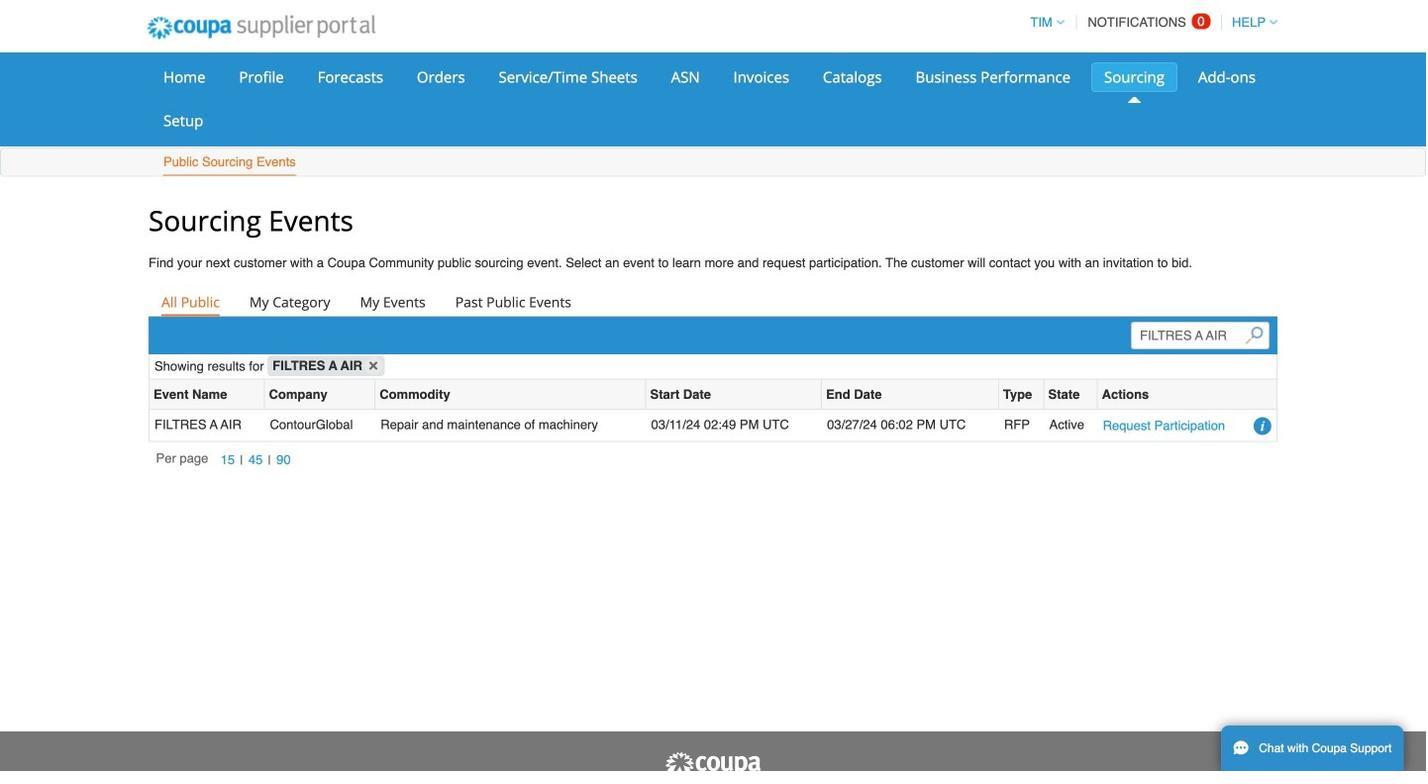 Task type: locate. For each thing, give the bounding box(es) containing it.
clear filter image
[[364, 357, 382, 375]]

0 vertical spatial navigation
[[1022, 3, 1278, 42]]

1 vertical spatial navigation
[[156, 450, 296, 472]]

0 horizontal spatial navigation
[[156, 450, 296, 472]]

coupa supplier portal image
[[134, 3, 389, 52], [664, 752, 763, 772]]

0 vertical spatial coupa supplier portal image
[[134, 3, 389, 52]]

1 horizontal spatial coupa supplier portal image
[[664, 752, 763, 772]]

navigation
[[1022, 3, 1278, 42], [156, 450, 296, 472]]

tab list
[[149, 288, 1278, 316]]

search image
[[1245, 327, 1263, 345]]



Task type: describe. For each thing, give the bounding box(es) containing it.
Search text field
[[1131, 322, 1270, 349]]

1 vertical spatial coupa supplier portal image
[[664, 752, 763, 772]]

1 horizontal spatial navigation
[[1022, 3, 1278, 42]]

0 horizontal spatial coupa supplier portal image
[[134, 3, 389, 52]]



Task type: vqa. For each thing, say whether or not it's contained in the screenshot.
Utc corresponding to 12/05/23 06:59 AM UTC
no



